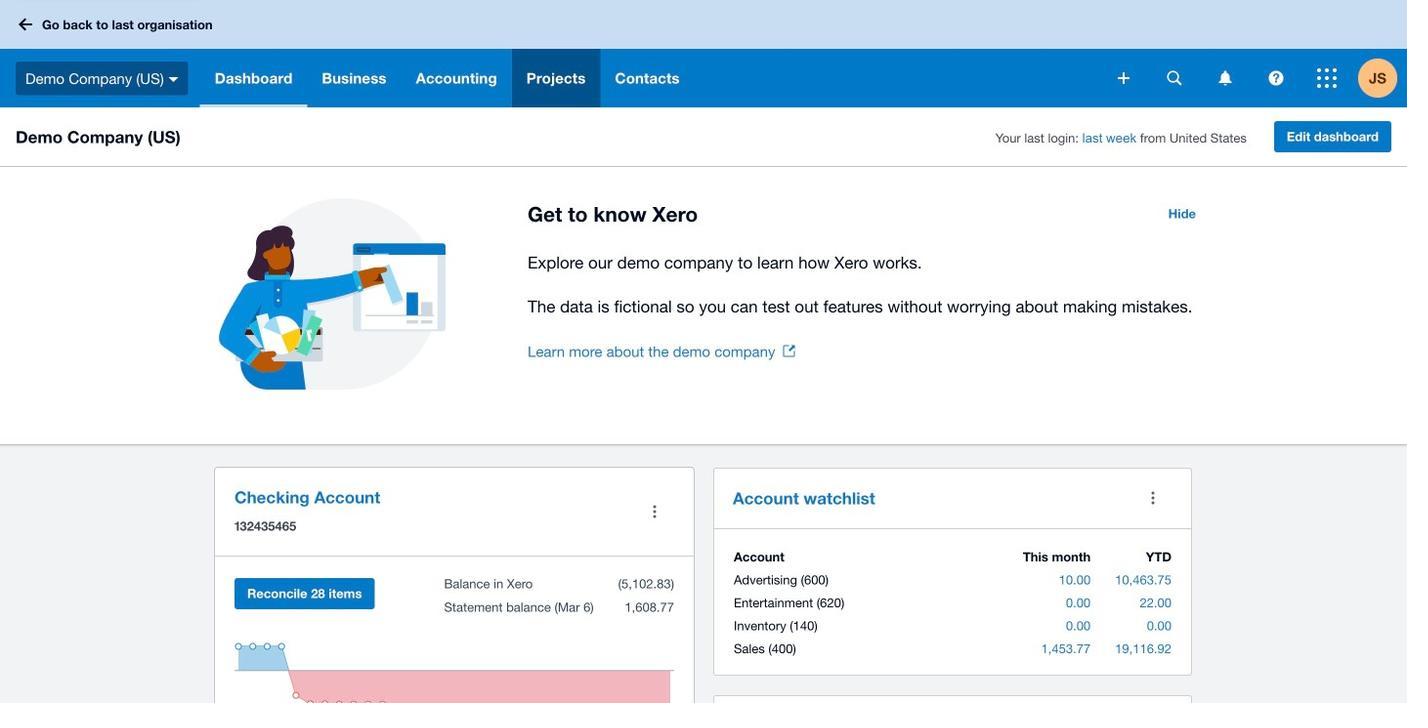 Task type: locate. For each thing, give the bounding box(es) containing it.
manage menu toggle image
[[635, 493, 674, 532]]

banner
[[0, 0, 1407, 108]]

svg image
[[19, 18, 32, 31], [1269, 71, 1284, 86]]

1 horizontal spatial svg image
[[1269, 71, 1284, 86]]

svg image
[[1317, 68, 1337, 88], [1167, 71, 1182, 86], [1219, 71, 1232, 86], [1118, 72, 1130, 84], [169, 77, 179, 82]]

0 horizontal spatial svg image
[[19, 18, 32, 31]]

1 vertical spatial svg image
[[1269, 71, 1284, 86]]



Task type: describe. For each thing, give the bounding box(es) containing it.
intro banner body element
[[528, 249, 1208, 321]]

0 vertical spatial svg image
[[19, 18, 32, 31]]



Task type: vqa. For each thing, say whether or not it's contained in the screenshot.
new project popup button at the right top
no



